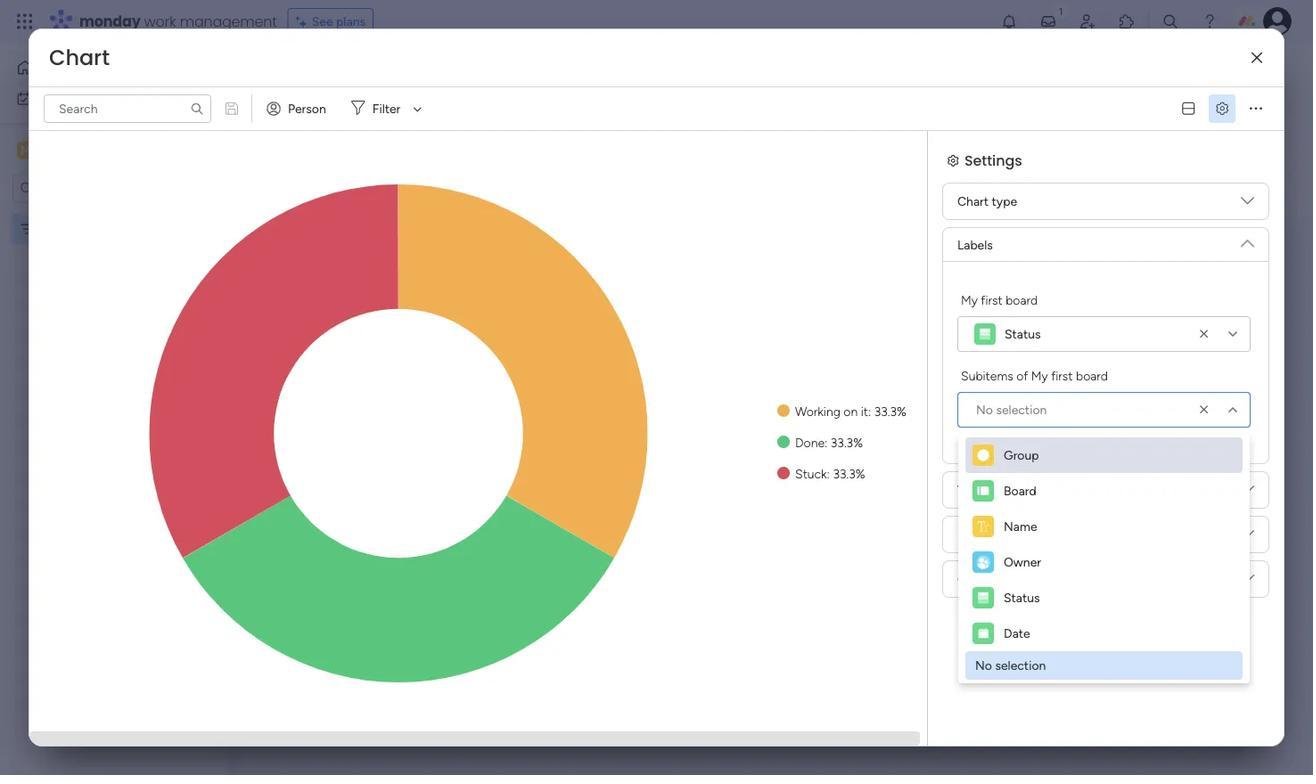 Task type: locate. For each thing, give the bounding box(es) containing it.
labels
[[958, 237, 993, 252]]

my first board down the labels
[[961, 293, 1038, 308]]

status inside my first board group
[[1005, 327, 1041, 342]]

1 vertical spatial 33.3%
[[831, 435, 863, 450]]

main content
[[236, 216, 1314, 776]]

my
[[276, 58, 306, 88], [39, 91, 56, 106], [42, 222, 59, 237], [961, 293, 978, 308], [1032, 368, 1049, 384]]

1 horizontal spatial my first board
[[276, 58, 418, 88]]

settings
[[990, 528, 1035, 543]]

filter
[[373, 101, 401, 116]]

0 vertical spatial my first board
[[276, 58, 418, 88]]

status up of
[[1005, 327, 1041, 342]]

2 vertical spatial my first board
[[961, 293, 1038, 308]]

status
[[1005, 327, 1041, 342], [1004, 591, 1041, 606]]

board down my first board group
[[1077, 368, 1109, 384]]

main workspace
[[41, 142, 146, 159]]

work right "monday"
[[144, 11, 176, 31]]

chart for chart
[[49, 43, 110, 73]]

dapulse dropdown down arrow image
[[1242, 194, 1255, 215], [1242, 230, 1255, 250], [1242, 483, 1255, 503], [1242, 573, 1255, 593]]

v2 settings line image
[[1217, 102, 1229, 115]]

subitems
[[961, 368, 1014, 384]]

my work button
[[11, 84, 192, 113]]

4 dapulse dropdown down arrow image from the top
[[1242, 573, 1255, 593]]

0 vertical spatial status
[[1005, 327, 1041, 342]]

1 vertical spatial work
[[59, 91, 87, 106]]

my up person popup button at the top of the page
[[276, 58, 306, 88]]

2 dapulse dropdown down arrow image from the top
[[1242, 230, 1255, 250]]

:
[[869, 404, 872, 419], [825, 435, 828, 450], [827, 466, 830, 482]]

: down the done : 33.3%
[[827, 466, 830, 482]]

workspace
[[76, 142, 146, 159]]

board up filter popup button
[[354, 58, 418, 88]]

33.3%
[[875, 404, 907, 419], [831, 435, 863, 450], [833, 466, 866, 482]]

help image
[[1201, 12, 1219, 30]]

2 vertical spatial 33.3%
[[833, 466, 866, 482]]

board down search in workspace field
[[87, 222, 120, 237]]

my first board for my first board group
[[961, 293, 1038, 308]]

2 horizontal spatial my first board
[[961, 293, 1038, 308]]

my down search in workspace field
[[42, 222, 59, 237]]

Chart field
[[45, 43, 114, 73]]

work
[[144, 11, 176, 31], [59, 91, 87, 106]]

my work
[[39, 91, 87, 106]]

no inside the subitems of my first board group
[[977, 403, 994, 418]]

inbox image
[[1040, 12, 1058, 30]]

my down home
[[39, 91, 56, 106]]

john smith image
[[1264, 7, 1292, 36]]

see plans button
[[288, 8, 374, 35]]

selection down 'date'
[[996, 659, 1046, 674]]

name
[[1004, 520, 1038, 535]]

first
[[311, 58, 349, 88], [62, 222, 84, 237], [981, 293, 1003, 308], [1052, 368, 1073, 384]]

33.3% down the done : 33.3%
[[833, 466, 866, 482]]

0 horizontal spatial my first board
[[42, 222, 120, 237]]

my down the labels
[[961, 293, 978, 308]]

values
[[958, 483, 995, 498]]

2 vertical spatial :
[[827, 466, 830, 482]]

invite members image
[[1079, 12, 1097, 30]]

no selection
[[977, 403, 1047, 418], [976, 659, 1046, 674]]

0 vertical spatial work
[[144, 11, 176, 31]]

filter button
[[344, 95, 428, 123]]

monday
[[79, 11, 141, 31]]

no selection down of
[[977, 403, 1047, 418]]

0 horizontal spatial work
[[59, 91, 87, 106]]

search image
[[190, 102, 204, 116]]

chart
[[49, 43, 110, 73], [958, 194, 989, 209]]

0 vertical spatial no
[[977, 403, 994, 418]]

no
[[977, 403, 994, 418], [976, 659, 993, 674]]

first up person
[[311, 58, 349, 88]]

1 vertical spatial my first board
[[42, 222, 120, 237]]

board
[[354, 58, 418, 88], [87, 222, 120, 237], [1006, 293, 1038, 308], [1077, 368, 1109, 384]]

my first board down search in workspace field
[[42, 222, 120, 237]]

: up the stuck : 33.3%
[[825, 435, 828, 450]]

0 vertical spatial chart
[[49, 43, 110, 73]]

1 vertical spatial no
[[976, 659, 993, 674]]

no down choose
[[976, 659, 993, 674]]

3 dapulse dropdown down arrow image from the top
[[1242, 483, 1255, 503]]

groups
[[1004, 572, 1043, 587]]

my first board list box
[[0, 210, 227, 485]]

selection down of
[[997, 403, 1047, 418]]

0 vertical spatial no selection
[[977, 403, 1047, 418]]

33.3% down on
[[831, 435, 863, 450]]

notifications image
[[1001, 12, 1019, 30]]

1 horizontal spatial work
[[144, 11, 176, 31]]

0 horizontal spatial chart
[[49, 43, 110, 73]]

see
[[312, 14, 333, 29]]

0 vertical spatial selection
[[997, 403, 1047, 418]]

chart left type
[[958, 194, 989, 209]]

status down groups
[[1004, 591, 1041, 606]]

group
[[1004, 448, 1040, 463]]

my first board up project
[[276, 58, 418, 88]]

Filter dashboard by text search field
[[44, 95, 211, 123]]

board inside list box
[[87, 222, 120, 237]]

work for monday
[[144, 11, 176, 31]]

more
[[958, 528, 987, 543]]

home
[[41, 60, 75, 75]]

work inside button
[[59, 91, 87, 106]]

1 horizontal spatial chart
[[958, 194, 989, 209]]

first inside field
[[311, 58, 349, 88]]

1 vertical spatial :
[[825, 435, 828, 450]]

my first board heading
[[961, 291, 1038, 309]]

chart type
[[958, 194, 1018, 209]]

workspace image
[[17, 140, 35, 160]]

my first board inside field
[[276, 58, 418, 88]]

My first board field
[[271, 58, 422, 88]]

choose groups
[[958, 572, 1043, 587]]

project
[[307, 111, 347, 126]]

select product image
[[16, 12, 34, 30]]

subitems of my first board group
[[958, 367, 1251, 428]]

selection
[[997, 403, 1047, 418], [996, 659, 1046, 674]]

no selection down 'date'
[[976, 659, 1046, 674]]

0 vertical spatial :
[[869, 404, 872, 419]]

dapulse dropdown down arrow image for labels
[[1242, 230, 1255, 250]]

working on it : 33.3%
[[796, 404, 907, 419]]

1 vertical spatial chart
[[958, 194, 989, 209]]

no down subitems
[[977, 403, 994, 418]]

Search in workspace field
[[37, 178, 149, 199]]

: right on
[[869, 404, 872, 419]]

my first board inside group
[[961, 293, 1038, 308]]

dapulse dropdown down arrow image for chart type
[[1242, 194, 1255, 215]]

chart up my work at the top
[[49, 43, 110, 73]]

my first board
[[276, 58, 418, 88], [42, 222, 120, 237], [961, 293, 1038, 308]]

33.3% right it
[[875, 404, 907, 419]]

0 vertical spatial 33.3%
[[875, 404, 907, 419]]

work down home
[[59, 91, 87, 106]]

first down search in workspace field
[[62, 222, 84, 237]]

my right of
[[1032, 368, 1049, 384]]

no selection inside the subitems of my first board group
[[977, 403, 1047, 418]]

dapulse x slim image
[[1252, 52, 1263, 64]]

None search field
[[44, 95, 211, 123]]

on
[[844, 404, 858, 419]]

home button
[[11, 54, 192, 82]]

option
[[0, 213, 227, 217]]

1 dapulse dropdown down arrow image from the top
[[1242, 194, 1255, 215]]

selection inside the subitems of my first board group
[[997, 403, 1047, 418]]



Task type: describe. For each thing, give the bounding box(es) containing it.
settings
[[965, 150, 1023, 170]]

new project button
[[270, 105, 354, 133]]

first right of
[[1052, 368, 1073, 384]]

working
[[796, 404, 841, 419]]

dapulse dropdown down arrow image for values
[[1242, 483, 1255, 503]]

my inside my first board field
[[276, 58, 306, 88]]

work for my
[[59, 91, 87, 106]]

chart for chart type
[[958, 194, 989, 209]]

first down the labels
[[981, 293, 1003, 308]]

Search field
[[527, 106, 581, 131]]

dapulse dropdown down arrow image for choose groups
[[1242, 573, 1255, 593]]

more dots image
[[1250, 102, 1263, 115]]

board inside field
[[354, 58, 418, 88]]

board up of
[[1006, 293, 1038, 308]]

done
[[796, 435, 825, 450]]

subitems of my first board heading
[[961, 367, 1109, 385]]

new
[[277, 111, 303, 126]]

1 vertical spatial selection
[[996, 659, 1046, 674]]

m
[[21, 143, 31, 158]]

date
[[1004, 627, 1031, 642]]

of
[[1017, 368, 1029, 384]]

stuck
[[796, 466, 827, 482]]

: for stuck : 33.3%
[[827, 466, 830, 482]]

new project
[[277, 111, 347, 126]]

my inside my first board heading
[[961, 293, 978, 308]]

33.3% for done : 33.3%
[[831, 435, 863, 450]]

my inside subitems of my first board heading
[[1032, 368, 1049, 384]]

dapulse dropdown down arrow image
[[1242, 528, 1255, 548]]

1 vertical spatial no selection
[[976, 659, 1046, 674]]

my first board inside list box
[[42, 222, 120, 237]]

person button
[[260, 95, 337, 123]]

my first board group
[[958, 291, 1251, 352]]

1 image
[[1053, 1, 1069, 21]]

more settings
[[958, 528, 1035, 543]]

management
[[180, 11, 277, 31]]

it
[[861, 404, 869, 419]]

stuck : 33.3%
[[796, 466, 866, 482]]

my inside my work button
[[39, 91, 56, 106]]

search everything image
[[1162, 12, 1180, 30]]

: for done : 33.3%
[[825, 435, 828, 450]]

workspace selection element
[[17, 140, 149, 163]]

board
[[1004, 484, 1037, 499]]

arrow down image
[[407, 98, 428, 120]]

type
[[992, 194, 1018, 209]]

33.3% for stuck : 33.3%
[[833, 466, 866, 482]]

first inside list box
[[62, 222, 84, 237]]

my first board for my first board field
[[276, 58, 418, 88]]

owner
[[1004, 555, 1042, 570]]

my inside my first board list box
[[42, 222, 59, 237]]

choose
[[958, 572, 1001, 587]]

done : 33.3%
[[796, 435, 863, 450]]

subitems of my first board
[[961, 368, 1109, 384]]

plans
[[336, 14, 366, 29]]

monday work management
[[79, 11, 277, 31]]

see plans
[[312, 14, 366, 29]]

v2 split view image
[[1183, 102, 1195, 115]]

main
[[41, 142, 72, 159]]

1 vertical spatial status
[[1004, 591, 1041, 606]]

person
[[288, 101, 326, 116]]

apps image
[[1118, 12, 1136, 30]]



Task type: vqa. For each thing, say whether or not it's contained in the screenshot.
dapulse dropdown down arrow image
yes



